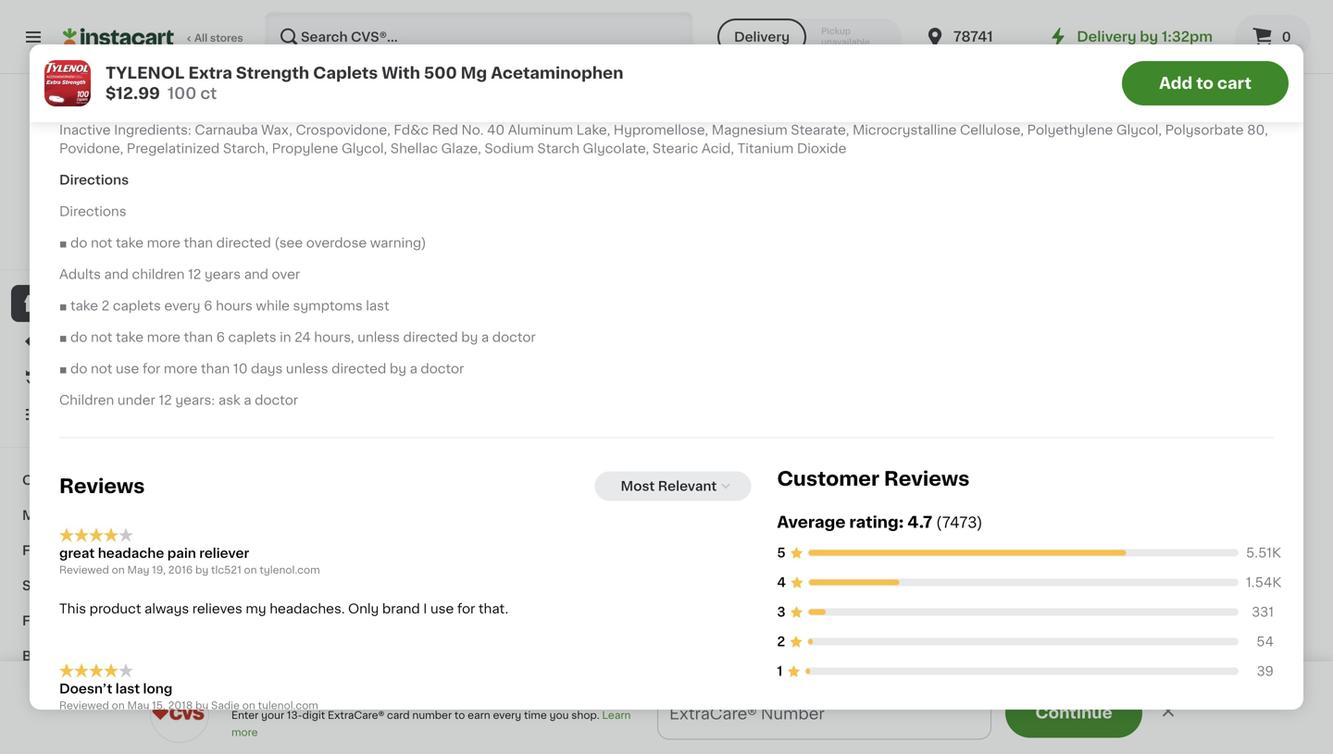 Task type: locate. For each thing, give the bounding box(es) containing it.
for for this product always relieves my headaches. only brand i use for that.
[[457, 603, 475, 616]]

1 horizontal spatial pain
[[167, 547, 196, 560]]

drinks link
[[11, 709, 225, 744]]

get inside treatment tracker modal dialog
[[501, 713, 532, 729]]

may left the 15,
[[127, 701, 149, 711]]

0 horizontal spatial years
[[205, 268, 241, 281]]

1 do from the top
[[70, 237, 87, 250]]

on up candy
[[112, 565, 125, 576]]

1 may from the top
[[127, 565, 149, 576]]

treatment tracker modal dialog
[[241, 688, 1333, 755]]

0 vertical spatial in
[[280, 331, 291, 344]]

relief down older
[[550, 61, 583, 74]]

12 right 'are'
[[492, 29, 505, 42]]

extracare® inside main content
[[328, 711, 384, 721]]

warning)
[[370, 237, 426, 250]]

add left $10.00
[[792, 713, 824, 729]]

2
[[102, 300, 110, 313], [777, 636, 785, 649]]

free
[[536, 713, 569, 729]]

extracare® inside 'link'
[[124, 243, 183, 253]]

ask
[[218, 394, 240, 407]]

take down adults
[[70, 300, 98, 313]]

last right symptoms
[[366, 300, 389, 313]]

years up acetaminophen
[[509, 29, 545, 42]]

this left oral
[[68, 29, 95, 42]]

cvs® up everyday store prices link
[[100, 184, 136, 197]]

caplets up ■ do not use for more than 10 days unless directed by a doctor
[[228, 331, 276, 344]]

snacks
[[22, 580, 71, 593]]

3 not from the top
[[91, 363, 112, 376]]

tylenol inside the tylenol extra strength caplets with 500 mg acetaminophen $12.99 100 ct
[[106, 65, 185, 81]]

0 vertical spatial take
[[116, 237, 144, 250]]

1 vertical spatial tylenol.com
[[258, 701, 318, 711]]

1 horizontal spatial tylenol
[[1252, 337, 1314, 350]]

0 horizontal spatial delivery
[[734, 31, 790, 44]]

0 vertical spatial brand
[[456, 61, 494, 74]]

80,
[[1247, 124, 1268, 137]]

0 horizontal spatial unless
[[286, 363, 328, 376]]

2 right shop
[[102, 300, 110, 313]]

unless right hours, at top
[[358, 331, 400, 344]]

0 vertical spatial 6
[[204, 300, 212, 313]]

1 horizontal spatial brand
[[456, 61, 494, 74]]

extracare® down "prices" at left
[[124, 243, 183, 253]]

delivery for delivery by 1:32pm
[[1077, 30, 1137, 44]]

reviewed up snacks & candy
[[59, 565, 109, 576]]

2 vertical spatial •
[[782, 714, 788, 729]]

0 horizontal spatial for
[[143, 363, 161, 376]]

1 vertical spatial in
[[320, 690, 333, 703]]

every right earn
[[493, 711, 521, 721]]

do down "deals"
[[70, 363, 87, 376]]

more down enter
[[231, 728, 258, 738]]

all stores
[[194, 33, 243, 43]]

and left the over
[[244, 268, 268, 281]]

add button right headaches.
[[358, 583, 430, 616]]

cvs® logo image
[[77, 96, 159, 178], [150, 684, 209, 744]]

most relevant button
[[595, 472, 751, 502]]

0 vertical spatial use
[[116, 363, 139, 376]]

extra
[[188, 65, 232, 81]]

2%
[[260, 690, 281, 703]]

1 not from the top
[[91, 237, 112, 250]]

on left next
[[644, 713, 665, 729]]

for up under
[[143, 363, 161, 376]]

do for ■ do not use for more than 10 days unless directed by a doctor
[[70, 363, 87, 376]]

last inside doesn't last long reviewed on may 15, 2018 by sadie on tylenol.com
[[116, 683, 140, 696]]

0 horizontal spatial pain
[[125, 29, 153, 42]]

1 product group from the left
[[278, 577, 435, 755]]

2 vertical spatial directed
[[332, 363, 386, 376]]

for left that.
[[457, 603, 475, 616]]

than left the 10
[[201, 363, 230, 376]]

reviewed inside the great headache pain reliever reviewed on may 19, 2016 by tlc521 on tylenol.com
[[59, 565, 109, 576]]

■ up "deals"
[[59, 300, 67, 313]]

caplets
[[113, 300, 161, 313], [228, 331, 276, 344]]

add left i
[[393, 593, 420, 606]]

glycol, down crospovidone,
[[342, 142, 387, 155]]

1 vertical spatial cvs® logo image
[[150, 684, 209, 744]]

delivery by 1:32pm link
[[1047, 26, 1213, 48]]

tylenol.com inside the great headache pain reliever reviewed on may 19, 2016 by tlc521 on tylenol.com
[[260, 565, 320, 576]]

24
[[295, 331, 311, 344]]

for right 'mg'
[[497, 61, 515, 74]]

this down snacks & candy
[[59, 603, 86, 616]]

do for ■ do not take more than 6 caplets in 24 hours, unless directed by a doctor
[[70, 331, 87, 344]]

1 horizontal spatial 3
[[777, 606, 786, 619]]

0 horizontal spatial extracare®
[[124, 243, 183, 253]]

2 up 1
[[777, 636, 785, 649]]

1 horizontal spatial unless
[[358, 331, 400, 344]]

1 vertical spatial glycol,
[[342, 142, 387, 155]]

■ for ■ do not take more than directed (see overdose warning)
[[59, 237, 67, 250]]

reliever up from at left
[[157, 29, 204, 42]]

than up adults and children 12 years and over
[[184, 237, 213, 250]]

household
[[22, 685, 95, 698]]

0 vertical spatial cvs®
[[100, 184, 136, 197]]

#1
[[293, 61, 307, 74]]

cvs® right the with
[[93, 243, 122, 253]]

again
[[94, 371, 130, 384]]

1 horizontal spatial 12
[[188, 268, 201, 281]]

1 vertical spatial reviewed
[[59, 701, 109, 711]]

last
[[366, 300, 389, 313], [116, 683, 140, 696]]

0 vertical spatial get
[[231, 690, 257, 703]]

and
[[354, 29, 378, 42], [548, 29, 572, 42], [104, 268, 129, 281], [244, 268, 268, 281]]

days
[[251, 363, 283, 376]]

3 right next
[[710, 713, 720, 729]]

more
[[147, 237, 181, 250], [147, 331, 181, 344], [164, 363, 197, 376], [231, 728, 258, 738]]

■ for ■ do not take more than 6 caplets in 24 hours, unless directed by a doctor
[[59, 331, 67, 344]]

0 vertical spatial for
[[497, 61, 515, 74]]

glycol, left polysorbate
[[1117, 124, 1162, 137]]

pain up 2016
[[167, 547, 196, 560]]

40
[[487, 124, 505, 137]]

get left free at the bottom left of the page
[[501, 713, 532, 729]]

use right i
[[431, 603, 454, 616]]

get up enter
[[231, 690, 257, 703]]

extracare® down get 2% back in extrabucks rewards®!
[[328, 711, 384, 721]]

sadie
[[211, 701, 240, 711]]

0 vertical spatial may
[[127, 565, 149, 576]]

directions up the with
[[59, 205, 126, 218]]

1 horizontal spatial for
[[457, 603, 475, 616]]

delivery
[[573, 713, 641, 729]]

main content
[[0, 74, 1333, 755]]

■ left it
[[59, 363, 67, 376]]

for for • experience relief from tylenol, the #1 doctor recommended brand for pain relief & fever reduction
[[497, 61, 515, 74]]

doesn't last long reviewed on may 15, 2018 by sadie on tylenol.com
[[59, 683, 318, 711]]

dioxide
[[797, 142, 847, 155]]

more down "prices" at left
[[147, 237, 181, 250]]

item carousel region
[[278, 510, 1296, 755]]

view all
[[676, 437, 717, 447]]

in inside main content
[[320, 690, 333, 703]]

not down everyday store prices
[[91, 237, 112, 250]]

1 horizontal spatial get
[[501, 713, 532, 729]]

3 ■ from the top
[[59, 331, 67, 344]]

0 vertical spatial cvs® logo image
[[77, 96, 159, 178]]

2 vertical spatial do
[[70, 363, 87, 376]]

0 horizontal spatial last
[[116, 683, 140, 696]]

reviews up 4.7
[[884, 470, 970, 489]]

years up ■ take 2 caplets every 6 hours while symptoms last
[[205, 268, 241, 281]]

0 horizontal spatial 6
[[204, 300, 212, 313]]

reviews up medicine 'link'
[[59, 477, 145, 496]]

• left experience
[[59, 61, 64, 74]]

0 vertical spatial glycol,
[[1117, 124, 1162, 137]]

to left cart
[[1197, 75, 1214, 91]]

3 product group from the left
[[967, 577, 1124, 755]]

most relevant
[[621, 480, 717, 493]]

None search field
[[265, 11, 693, 63]]

earn with cvs® extracare® link
[[42, 241, 194, 256]]

take down store
[[116, 237, 144, 250]]

get for 2%
[[231, 690, 257, 703]]

reliever inside the great headache pain reliever reviewed on may 19, 2016 by tlc521 on tylenol.com
[[199, 547, 249, 560]]

years
[[509, 29, 545, 42], [205, 268, 241, 281]]

relief up 100
[[144, 61, 177, 74]]

add down 1:32pm
[[1159, 75, 1193, 91]]

1 add button from the left
[[358, 583, 430, 616]]

1 vertical spatial may
[[127, 701, 149, 711]]

take for ■ do not take more than 6 caplets in 24 hours, unless directed by a doctor
[[116, 331, 144, 344]]

average
[[777, 515, 846, 531]]

0 vertical spatial reviewed
[[59, 565, 109, 576]]

titanium
[[738, 142, 794, 155]]

2 relief from the left
[[550, 61, 583, 74]]

sodium
[[485, 142, 534, 155]]

54
[[1257, 636, 1274, 649]]

tylenol for tylenol extra strength caplets with 500 mg acetaminophen $12.99 100 ct
[[106, 65, 185, 81]]

1 vertical spatial tylenol
[[1252, 337, 1314, 350]]

2 vertical spatial not
[[91, 363, 112, 376]]

& for snacks & candy
[[74, 580, 85, 593]]

earn
[[42, 243, 66, 253]]

1 vertical spatial directions
[[59, 205, 126, 218]]

add
[[1159, 75, 1193, 91], [393, 593, 420, 606], [1254, 593, 1281, 606], [792, 713, 824, 729]]

• right orders
[[782, 714, 788, 729]]

caplets up deals link
[[113, 300, 161, 313]]

1 vertical spatial last
[[116, 683, 140, 696]]

2 vertical spatial pain
[[167, 547, 196, 560]]

continue
[[1036, 706, 1113, 721]]

• left oral
[[59, 29, 64, 42]]

0 vertical spatial reliever
[[157, 29, 204, 42]]

1 vertical spatial all
[[704, 437, 717, 447]]

every inside main content
[[493, 711, 521, 721]]

to
[[1197, 75, 1214, 91], [455, 711, 465, 721], [885, 713, 902, 729]]

3 do from the top
[[70, 363, 87, 376]]

children
[[382, 29, 434, 42], [132, 268, 185, 281]]

on
[[112, 565, 125, 576], [244, 565, 257, 576], [112, 701, 125, 711], [242, 701, 255, 711], [644, 713, 665, 729]]

delivery inside button
[[734, 31, 790, 44]]

1 vertical spatial 2
[[777, 636, 785, 649]]

2 vertical spatial for
[[457, 603, 475, 616]]

12 up ■ take 2 caplets every 6 hours while symptoms last
[[188, 268, 201, 281]]

take for ■ do not take more than directed (see overdose warning)
[[116, 237, 144, 250]]

relieves
[[192, 603, 242, 616]]

1 vertical spatial 3
[[710, 713, 720, 729]]

ct
[[200, 86, 217, 101]]

to right $10.00
[[885, 713, 902, 729]]

earn
[[468, 711, 490, 721]]

■ for ■ do not use for more than 10 days unless directed by a doctor
[[59, 363, 67, 376]]

in left '24'
[[280, 331, 291, 344]]

strength
[[236, 65, 309, 81]]

1 horizontal spatial relief
[[550, 61, 583, 74]]

0 horizontal spatial add button
[[358, 583, 430, 616]]

use down deals link
[[116, 363, 139, 376]]

on down doesn't
[[112, 701, 125, 711]]

starch,
[[223, 142, 269, 155]]

0 horizontal spatial 2
[[102, 300, 110, 313]]

1 vertical spatial children
[[132, 268, 185, 281]]

this
[[68, 29, 95, 42], [59, 603, 86, 616]]

1 vertical spatial cvs®
[[93, 243, 122, 253]]

& left fever
[[586, 61, 596, 74]]

cvs® link
[[77, 96, 159, 200]]

enter
[[231, 711, 259, 721]]

lake,
[[577, 124, 610, 137]]

0 vertical spatial last
[[366, 300, 389, 313]]

tylenol inside tylenol ext
[[1252, 337, 1314, 350]]

■ do not take more than directed (see overdose warning)
[[59, 237, 426, 250]]

tylenol.com inside doesn't last long reviewed on may 15, 2018 by sadie on tylenol.com
[[258, 701, 318, 711]]

0 vertical spatial caplets
[[113, 300, 161, 313]]

★★★★★
[[1252, 392, 1317, 405], [1252, 392, 1317, 405], [59, 528, 133, 543], [59, 528, 133, 543], [59, 664, 133, 679], [59, 664, 133, 679]]

0 vertical spatial 3
[[777, 606, 786, 619]]

shop
[[52, 297, 86, 310]]

3 down 4
[[777, 606, 786, 619]]

0 vertical spatial tylenol.com
[[260, 565, 320, 576]]

may down headache
[[127, 565, 149, 576]]

1 horizontal spatial add button
[[1219, 583, 1291, 616]]

add inside treatment tracker modal dialog
[[792, 713, 824, 729]]

cart
[[1218, 75, 1252, 91]]

every down adults and children 12 years and over
[[164, 300, 201, 313]]

all right view
[[704, 437, 717, 447]]

adults and children 12 years and over
[[59, 268, 300, 281]]

1 vertical spatial use
[[431, 603, 454, 616]]

4 ■ from the top
[[59, 363, 67, 376]]

product group
[[278, 577, 435, 755], [794, 577, 952, 755], [967, 577, 1124, 755], [1139, 577, 1296, 755]]

take down shop link
[[116, 331, 144, 344]]

2 horizontal spatial a
[[481, 331, 489, 344]]

last left long
[[116, 683, 140, 696]]

medicine
[[22, 509, 84, 522]]

1 vertical spatial brand
[[382, 603, 420, 616]]

0 vertical spatial than
[[184, 237, 213, 250]]

reviewed down doesn't
[[59, 701, 109, 711]]

food
[[22, 615, 56, 628]]

1 horizontal spatial extracare®
[[328, 711, 384, 721]]

pain right oral
[[125, 29, 153, 42]]

1 horizontal spatial 2
[[777, 636, 785, 649]]

2 horizontal spatial for
[[497, 61, 515, 74]]

2 reviewed from the top
[[59, 701, 109, 711]]

directions down povidone,
[[59, 174, 129, 187]]

2 do from the top
[[70, 331, 87, 344]]

tylenol down $12.99 element
[[1252, 337, 1314, 350]]

0 horizontal spatial 3
[[710, 713, 720, 729]]

1 vertical spatial directed
[[403, 331, 458, 344]]

0 vertical spatial a
[[481, 331, 489, 344]]

headaches.
[[270, 603, 345, 616]]

pantry
[[73, 615, 117, 628]]

• inside the 'get free delivery on next 3 orders • add $10.00 to qualify.'
[[782, 714, 788, 729]]

ExtraCare® Number text field
[[658, 688, 991, 739]]

every
[[164, 300, 201, 313], [493, 711, 521, 721]]

brand left i
[[382, 603, 420, 616]]

inactive
[[59, 124, 111, 137]]

0 vertical spatial pain
[[125, 29, 153, 42]]

not right "deals"
[[91, 331, 112, 344]]

view
[[676, 437, 701, 447]]

ingredients:
[[114, 124, 191, 137]]

extracare®
[[124, 243, 183, 253], [328, 711, 384, 721]]

2 ■ from the top
[[59, 300, 67, 313]]

1 vertical spatial reliever
[[199, 547, 249, 560]]

0 vertical spatial extracare®
[[124, 243, 183, 253]]

1 horizontal spatial years
[[509, 29, 545, 42]]

2 vertical spatial than
[[201, 363, 230, 376]]

& right food
[[59, 615, 70, 628]]

1 horizontal spatial all
[[704, 437, 717, 447]]

2 add button from the left
[[1219, 583, 1291, 616]]

long
[[143, 683, 172, 696]]

my
[[246, 603, 266, 616]]

cvs®
[[100, 184, 136, 197], [93, 243, 122, 253]]

all left stores
[[194, 33, 208, 43]]

• for • this oral pain reliever can be used by adults and children who are 12 years and older
[[59, 29, 64, 42]]

1 reviewed from the top
[[59, 565, 109, 576]]

0 vertical spatial 2
[[102, 300, 110, 313]]

■ left the with
[[59, 237, 67, 250]]

0 vertical spatial tylenol
[[106, 65, 185, 81]]

5
[[777, 547, 786, 560]]

do right earn
[[70, 237, 87, 250]]

unless down '24'
[[286, 363, 328, 376]]

0 vertical spatial •
[[59, 29, 64, 42]]

beauty
[[22, 650, 70, 663]]

2 not from the top
[[91, 331, 112, 344]]

to left earn
[[455, 711, 465, 721]]

6 down ■ take 2 caplets every 6 hours while symptoms last
[[216, 331, 225, 344]]

1 vertical spatial a
[[410, 363, 417, 376]]

oral
[[98, 29, 122, 42]]

povidone,
[[59, 142, 123, 155]]

2 may from the top
[[127, 701, 149, 711]]

do down shop
[[70, 331, 87, 344]]

on inside treatment tracker modal dialog
[[644, 713, 665, 729]]

tylenol up $12.99
[[106, 65, 185, 81]]

1 vertical spatial not
[[91, 331, 112, 344]]

0 vertical spatial years
[[509, 29, 545, 42]]

$12.99
[[106, 86, 160, 101]]

& for cold & allergy essentials
[[57, 474, 68, 487]]

children down earn with cvs® extracare® 'link'
[[132, 268, 185, 281]]

1 ■ from the top
[[59, 237, 67, 250]]

■ down shop
[[59, 331, 67, 344]]

brand down 'are'
[[456, 61, 494, 74]]

in up digit on the bottom
[[320, 690, 333, 703]]

food & pantry
[[22, 615, 117, 628]]

1 vertical spatial every
[[493, 711, 521, 721]]

everyday store prices link
[[55, 204, 181, 219]]

2 product group from the left
[[794, 577, 952, 755]]

1 vertical spatial pain
[[519, 61, 547, 74]]

children up recommended
[[382, 29, 434, 42]]

12 right under
[[159, 394, 172, 407]]

pain right 'mg'
[[519, 61, 547, 74]]

everyday
[[55, 206, 105, 216]]

used
[[255, 29, 287, 42]]

than for directed
[[184, 237, 213, 250]]

starch
[[537, 142, 580, 155]]

snacks & candy
[[22, 580, 132, 593]]

1 horizontal spatial every
[[493, 711, 521, 721]]

learn more link
[[231, 711, 631, 738]]

0 vertical spatial 12
[[492, 29, 505, 42]]

0 horizontal spatial children
[[132, 268, 185, 281]]

add button up 54
[[1219, 583, 1291, 616]]

1 vertical spatial extracare®
[[328, 711, 384, 721]]

(see
[[274, 237, 303, 250]]

0 vertical spatial this
[[68, 29, 95, 42]]

service type group
[[718, 19, 902, 56]]

not for ■ do not take more than 6 caplets in 24 hours, unless directed by a doctor
[[91, 331, 112, 344]]

■ for ■ take 2 caplets every 6 hours while symptoms last
[[59, 300, 67, 313]]

add to cart button
[[1122, 61, 1289, 106]]

mg
[[461, 65, 487, 81]]

delivery
[[1077, 30, 1137, 44], [734, 31, 790, 44]]

buy
[[52, 371, 78, 384]]

& left candy
[[74, 580, 85, 593]]

pain
[[125, 29, 153, 42], [519, 61, 547, 74], [167, 547, 196, 560]]



Task type: vqa. For each thing, say whether or not it's contained in the screenshot.
TAKE for ■ do not take more than 6 caplets in 24 hours, unless directed by a doctor
yes



Task type: describe. For each thing, give the bounding box(es) containing it.
1 horizontal spatial a
[[410, 363, 417, 376]]

delivery for delivery
[[734, 31, 790, 44]]

2 horizontal spatial directed
[[403, 331, 458, 344]]

0 vertical spatial unless
[[358, 331, 400, 344]]

propylene
[[272, 142, 338, 155]]

adults
[[59, 268, 101, 281]]

buy it again
[[52, 371, 130, 384]]

more down shop link
[[147, 331, 181, 344]]

on left 2% in the bottom of the page
[[242, 701, 255, 711]]

get for free
[[501, 713, 532, 729]]

by inside doesn't last long reviewed on may 15, 2018 by sadie on tylenol.com
[[195, 701, 209, 711]]

2 vertical spatial 12
[[159, 394, 172, 407]]

0 horizontal spatial glycol,
[[342, 142, 387, 155]]

pregelatinized
[[127, 142, 220, 155]]

shellac
[[391, 142, 438, 155]]

0 horizontal spatial reviews
[[59, 477, 145, 496]]

pain inside the great headache pain reliever reviewed on may 19, 2016 by tlc521 on tylenol.com
[[167, 547, 196, 560]]

kenvue image
[[676, 311, 709, 344]]

331
[[1252, 606, 1274, 619]]

number
[[412, 711, 452, 721]]

product
[[89, 603, 141, 616]]

to inside treatment tracker modal dialog
[[885, 713, 902, 729]]

may inside doesn't last long reviewed on may 15, 2018 by sadie on tylenol.com
[[127, 701, 149, 711]]

magnesium
[[712, 124, 788, 137]]

ext
[[1317, 337, 1333, 350]]

continue button
[[1006, 688, 1143, 738]]

cvs® inside 'link'
[[93, 243, 122, 253]]

to inside button
[[1197, 75, 1214, 91]]

1 vertical spatial years
[[205, 268, 241, 281]]

stores
[[210, 33, 243, 43]]

0 horizontal spatial caplets
[[113, 300, 161, 313]]

add up 331
[[1254, 593, 1281, 606]]

more inside learn more
[[231, 728, 258, 738]]

safety
[[94, 544, 138, 557]]

main content containing continue
[[0, 74, 1333, 755]]

beauty link
[[11, 639, 225, 674]]

caplets
[[313, 65, 378, 81]]

0 vertical spatial children
[[382, 29, 434, 42]]

doesn't
[[59, 683, 112, 696]]

cellulose,
[[960, 124, 1024, 137]]

1 horizontal spatial 6
[[216, 331, 225, 344]]

with
[[68, 243, 91, 253]]

2 horizontal spatial pain
[[519, 61, 547, 74]]

than for 6
[[184, 331, 213, 344]]

i
[[423, 603, 427, 616]]

kenvue it pays to be prepared check the ingredients in your medicine use only 1 product that contains acetominophen at a time band-aid is a registered trademark. mcneil consumer pharmaceuticals co. 2023 use products only as directed. jjci 2023 image
[[279, 273, 660, 487]]

card
[[387, 711, 410, 721]]

rating:
[[849, 515, 904, 531]]

customer reviews
[[777, 470, 970, 489]]

next
[[669, 713, 706, 729]]

1 horizontal spatial reviews
[[884, 470, 970, 489]]

all stores link
[[63, 11, 244, 63]]

cvs® logo image inside main content
[[150, 684, 209, 744]]

1 horizontal spatial last
[[366, 300, 389, 313]]

and down earn with cvs® extracare® 'link'
[[104, 268, 129, 281]]

2 directions from the top
[[59, 205, 126, 218]]

great headache pain reliever reviewed on may 19, 2016 by tlc521 on tylenol.com
[[59, 547, 320, 576]]

• this oral pain reliever can be used by adults and children who are 12 years and older
[[59, 29, 609, 42]]

instacart logo image
[[63, 26, 174, 48]]

and left older
[[548, 29, 572, 42]]

0 horizontal spatial every
[[164, 300, 201, 313]]

years:
[[175, 394, 215, 407]]

allergy
[[71, 474, 118, 487]]

tylenol for tylenol ext
[[1252, 337, 1314, 350]]

0 horizontal spatial use
[[116, 363, 139, 376]]

microcrystalline
[[853, 124, 957, 137]]

5.51k
[[1246, 547, 1281, 560]]

■ do not take more than 6 caplets in 24 hours, unless directed by a doctor
[[59, 331, 536, 344]]

reviewed inside doesn't last long reviewed on may 15, 2018 by sadie on tylenol.com
[[59, 701, 109, 711]]

red
[[432, 124, 458, 137]]

rewards®!
[[417, 690, 489, 703]]

• sponsored: save $1 when you buy 12 or more purina wet cat products. only select items eligible. while supplies last. purina. shop now. fancy feast gravy lovers. fancy feast chicken feast classic pate. friskies shreds. friskies shreds. friskies pate. image
[[278, 104, 1296, 231]]

2 vertical spatial a
[[244, 394, 251, 407]]

by inside the great headache pain reliever reviewed on may 19, 2016 by tlc521 on tylenol.com
[[195, 565, 209, 576]]

more button
[[978, 706, 1051, 736]]

and up • experience relief from tylenol, the #1 doctor recommended brand for pain relief & fever reduction
[[354, 29, 378, 42]]

most
[[621, 480, 655, 493]]

cold & allergy essentials link
[[11, 463, 225, 498]]

1 vertical spatial take
[[70, 300, 98, 313]]

the
[[268, 61, 289, 74]]

1 relief from the left
[[144, 61, 177, 74]]

do for ■ do not take more than directed (see overdose warning)
[[70, 237, 87, 250]]

0 horizontal spatial in
[[280, 331, 291, 344]]

0
[[1282, 31, 1291, 44]]

add inside button
[[1159, 75, 1193, 91]]

crospovidone,
[[296, 124, 390, 137]]

tlc521
[[211, 565, 241, 576]]

candy
[[88, 580, 132, 593]]

3 inside treatment tracker modal dialog
[[710, 713, 720, 729]]

0 horizontal spatial to
[[455, 711, 465, 721]]

1 horizontal spatial glycol,
[[1117, 124, 1162, 137]]

under
[[117, 394, 155, 407]]

reduction
[[636, 61, 699, 74]]

close image
[[1159, 702, 1178, 721]]

who
[[438, 29, 465, 42]]

from
[[180, 61, 211, 74]]

aid
[[55, 544, 77, 557]]

• for • experience relief from tylenol, the #1 doctor recommended brand for pain relief & fever reduction
[[59, 61, 64, 74]]

1 horizontal spatial directed
[[332, 363, 386, 376]]

15,
[[152, 701, 166, 711]]

1 vertical spatial caplets
[[228, 331, 276, 344]]

1 vertical spatial this
[[59, 603, 86, 616]]

learn more
[[231, 711, 631, 738]]

back
[[284, 690, 317, 703]]

great
[[59, 547, 95, 560]]

acetaminophen
[[491, 65, 624, 81]]

always
[[144, 603, 189, 616]]

2 horizontal spatial 12
[[492, 29, 505, 42]]

your
[[261, 711, 284, 721]]

hours
[[216, 300, 253, 313]]

500
[[424, 65, 457, 81]]

relevant
[[658, 480, 717, 493]]

may inside the great headache pain reliever reviewed on may 19, 2016 by tlc521 on tylenol.com
[[127, 565, 149, 576]]

children under 12 years: ask a doctor
[[59, 394, 298, 407]]

more up 'children under 12 years: ask a doctor'
[[164, 363, 197, 376]]

1 vertical spatial 12
[[188, 268, 201, 281]]

over
[[272, 268, 300, 281]]

4 product group from the left
[[1139, 577, 1296, 755]]

■ take 2 caplets every 6 hours while symptoms last
[[59, 300, 389, 313]]

aluminum
[[508, 124, 573, 137]]

cvs® inside "link"
[[100, 184, 136, 197]]

essentials
[[121, 474, 190, 487]]

1 directions from the top
[[59, 174, 129, 187]]

not for ■ do not use for more than 10 days unless directed by a doctor
[[91, 363, 112, 376]]

all inside main content
[[704, 437, 717, 447]]

first
[[22, 544, 52, 557]]

78741 button
[[924, 11, 1035, 63]]

headache
[[98, 547, 164, 560]]

store
[[107, 206, 134, 216]]

$12.99 element
[[1252, 311, 1333, 335]]

& for food & pantry
[[59, 615, 70, 628]]

tylenol ext
[[1252, 337, 1333, 406]]

add to cart
[[1159, 75, 1252, 91]]

food & pantry link
[[11, 604, 225, 639]]

cold
[[22, 474, 54, 487]]

10
[[233, 363, 248, 376]]

13-
[[287, 711, 302, 721]]

hypromellose,
[[614, 124, 708, 137]]

1 horizontal spatial use
[[431, 603, 454, 616]]

acid,
[[702, 142, 734, 155]]

& right aid
[[80, 544, 91, 557]]

medicine link
[[11, 498, 225, 533]]

not for ■ do not take more than directed (see overdose warning)
[[91, 237, 112, 250]]

0 vertical spatial directed
[[216, 237, 271, 250]]

on right tlc521
[[244, 565, 257, 576]]

recommended
[[357, 61, 453, 74]]

0 horizontal spatial all
[[194, 33, 208, 43]]

adults
[[310, 29, 351, 42]]

snacks & candy link
[[11, 569, 225, 604]]

overdose
[[306, 237, 367, 250]]

deals link
[[11, 322, 225, 359]]

0 horizontal spatial brand
[[382, 603, 420, 616]]



